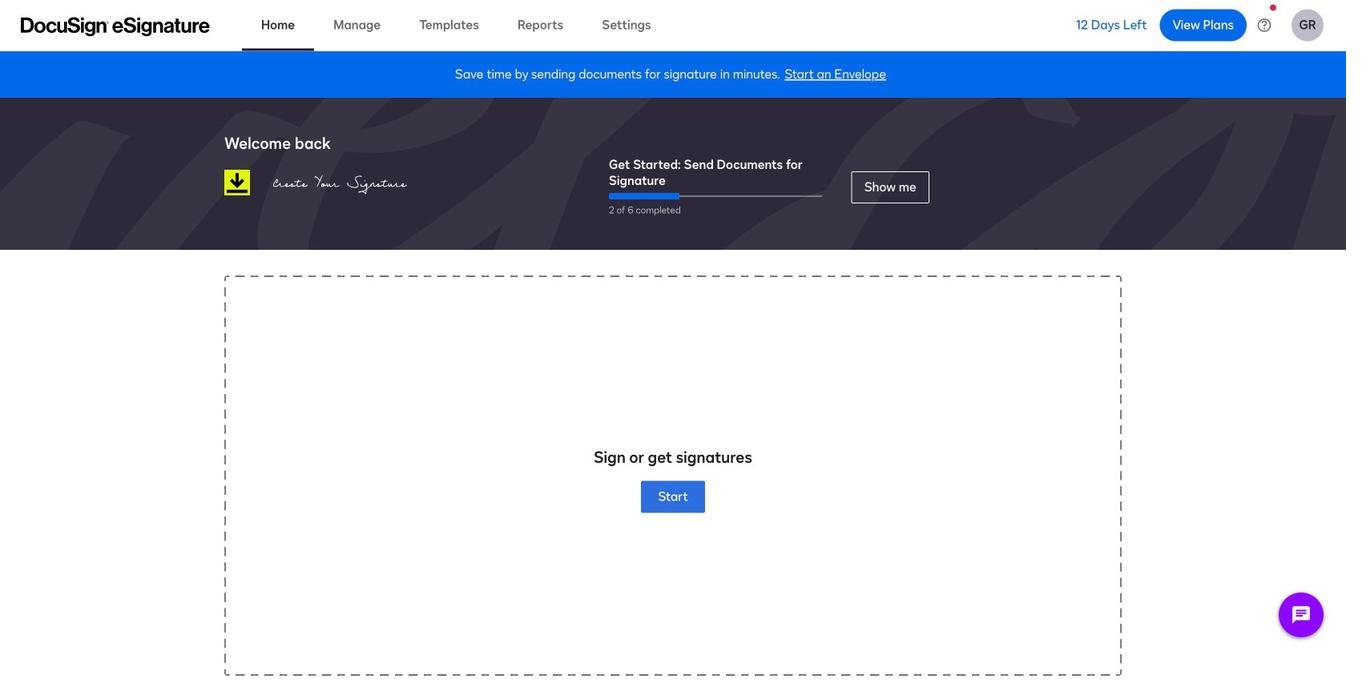 Task type: locate. For each thing, give the bounding box(es) containing it.
docusignlogo image
[[224, 170, 250, 196]]

docusign esignature image
[[21, 17, 210, 36]]



Task type: vqa. For each thing, say whether or not it's contained in the screenshot.
DocuSign eSignature image
yes



